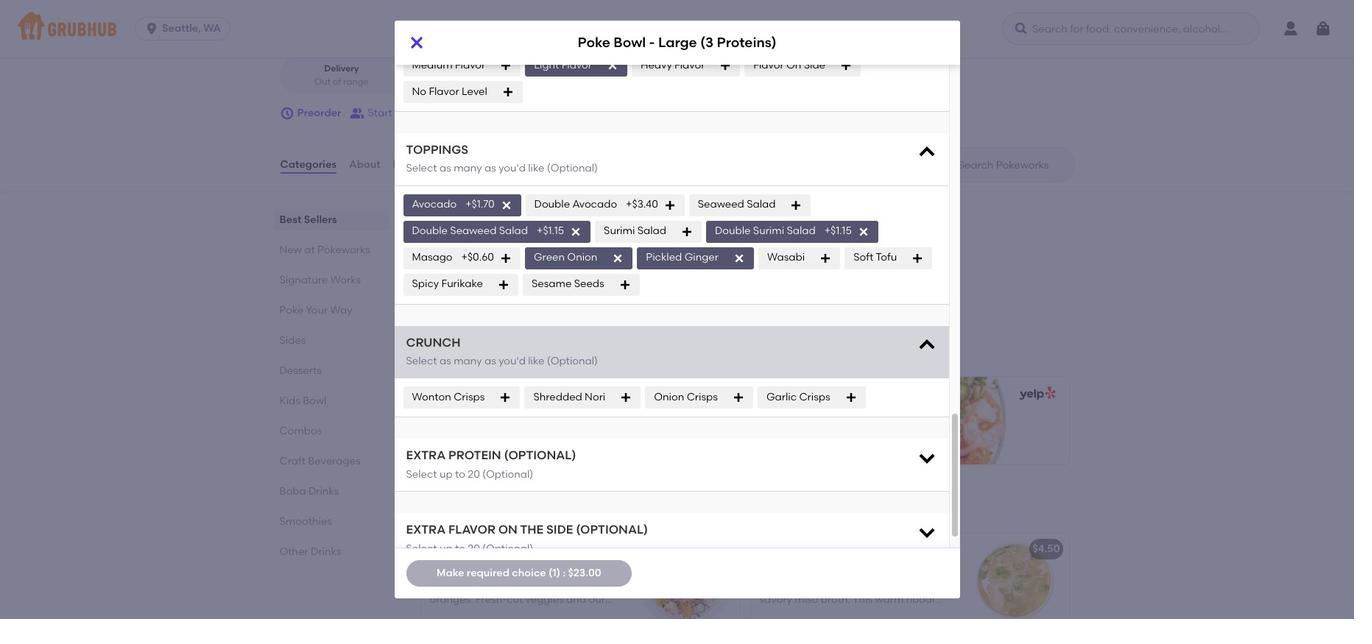 Task type: locate. For each thing, give the bounding box(es) containing it.
you'd inside toppings select as many as you'd like (optional)
[[499, 162, 526, 175]]

0 vertical spatial best
[[279, 214, 301, 226]]

flavor right no
[[429, 85, 459, 98]]

0 vertical spatial new
[[279, 244, 302, 256]]

to right luxe
[[455, 542, 465, 555]]

seaweed salad
[[698, 198, 776, 211]]

heavy flavor
[[641, 59, 705, 71]]

large for poke bowl - large (3 proteins)
[[658, 34, 697, 51]]

at down best sellers
[[304, 244, 315, 256]]

poke bowl - regular (2 proteins) $15.65
[[432, 417, 592, 446]]

surimi salad
[[604, 225, 666, 237]]

0 vertical spatial way
[[362, 3, 384, 16]]

soft
[[853, 251, 873, 264]]

on
[[487, 249, 499, 261], [487, 351, 499, 364]]

bowl up protein
[[459, 417, 483, 429]]

0 vertical spatial of
[[333, 76, 341, 87]]

new at pokeworks
[[279, 244, 370, 256], [418, 499, 561, 517]]

1 horizontal spatial surimi
[[753, 225, 784, 237]]

(optional) for crunch
[[547, 355, 598, 367]]

1 vertical spatial drinks
[[311, 546, 341, 558]]

0 vertical spatial (3
[[700, 34, 714, 51]]

0 vertical spatial up
[[440, 468, 453, 481]]

2 horizontal spatial proteins)
[[867, 417, 912, 429]]

flavor for no flavor level
[[429, 85, 459, 98]]

flavor left 'on'
[[753, 59, 784, 71]]

up down protein
[[440, 468, 453, 481]]

0 vertical spatial at
[[304, 244, 315, 256]]

ramen
[[826, 579, 859, 591]]

double surimi salad
[[715, 225, 816, 237]]

extra inside extra protein (optional) select up to 20 (optional)
[[406, 449, 446, 463]]

bowl down garlic crisps
[[789, 417, 813, 429]]

large down garlic crisps
[[823, 417, 852, 429]]

1 vertical spatial •
[[460, 76, 464, 87]]

1 vertical spatial to
[[455, 542, 465, 555]]

option group
[[279, 57, 532, 94]]

+
[[726, 543, 733, 555]]

1 vertical spatial up
[[440, 542, 453, 555]]

1 horizontal spatial with
[[849, 609, 870, 619]]

flavor on side
[[753, 59, 825, 71]]

no
[[412, 85, 426, 98]]

large inside poke bowl - large (3 proteins) $19.00
[[823, 417, 852, 429]]

0 vertical spatial onion
[[567, 251, 597, 264]]

1 vertical spatial at
[[457, 499, 473, 517]]

1 horizontal spatial yelp image
[[1016, 387, 1055, 401]]

many inside toppings select as many as you'd like (optional)
[[454, 162, 482, 175]]

double down seaweed salad
[[715, 225, 751, 237]]

poke
[[578, 34, 610, 51], [279, 304, 304, 317], [432, 417, 457, 429], [762, 417, 786, 429]]

on for off
[[487, 249, 499, 261]]

pickled ginger
[[646, 251, 719, 264]]

- down garlic crisps
[[816, 417, 820, 429]]

1 horizontal spatial way
[[362, 3, 384, 16]]

sellers for best sellers
[[304, 214, 337, 226]]

1 vertical spatial way
[[330, 304, 352, 317]]

1 extra from the top
[[406, 449, 446, 463]]

0 horizontal spatial yelp image
[[687, 387, 726, 401]]

best down categories button
[[279, 214, 301, 226]]

extra up luxe
[[406, 523, 446, 537]]

(optional) up $23.00
[[576, 523, 648, 537]]

1 vertical spatial new at pokeworks
[[418, 499, 561, 517]]

yelp image
[[687, 387, 726, 401], [1016, 387, 1055, 401]]

1 horizontal spatial avocado
[[572, 198, 617, 211]]

-
[[649, 34, 655, 51], [486, 417, 490, 429], [816, 417, 820, 429]]

bowl down on
[[496, 543, 521, 555]]

0 horizontal spatial at
[[304, 244, 315, 256]]

light
[[534, 59, 559, 71]]

sellers down categories button
[[304, 214, 337, 226]]

sesame seeds
[[532, 278, 604, 290]]

new up signature
[[279, 244, 302, 256]]

valid
[[460, 249, 484, 261]]

min
[[493, 76, 509, 87]]

1 horizontal spatial new
[[418, 499, 453, 517]]

1 vertical spatial (optional)
[[576, 523, 648, 537]]

like inside toppings select as many as you'd like (optional)
[[528, 162, 544, 175]]

0 horizontal spatial onion
[[567, 251, 597, 264]]

0 horizontal spatial $15.65
[[432, 434, 463, 446]]

1 vertical spatial large
[[823, 417, 852, 429]]

required
[[467, 567, 510, 579]]

0 vertical spatial pokeworks
[[317, 244, 370, 256]]

1 vertical spatial sellers
[[456, 331, 507, 349]]

$15.65 inside poke bowl - regular (2 proteins) $15.65
[[432, 434, 463, 446]]

light flavor
[[534, 59, 592, 71]]

- for poke bowl - regular (2 proteins) $15.65
[[486, 417, 490, 429]]

poke up $19.00
[[762, 417, 786, 429]]

- up heavy on the top of the page
[[649, 34, 655, 51]]

0 vertical spatial many
[[454, 162, 482, 175]]

on inside $3 off offer valid on first orders of $15 or more.
[[487, 249, 499, 261]]

protein
[[448, 449, 501, 463]]

main navigation navigation
[[0, 0, 1354, 57]]

0 horizontal spatial proteins)
[[547, 417, 592, 429]]

1 horizontal spatial proteins)
[[717, 34, 776, 51]]

as up +$1.70 at the left top
[[484, 162, 496, 175]]

soft tofu
[[853, 251, 897, 264]]

to down protein
[[455, 468, 465, 481]]

(optional) up double avocado
[[547, 162, 598, 175]]

proteins) inside poke bowl - large (3 proteins) $19.00
[[867, 417, 912, 429]]

• right ne
[[404, 3, 408, 16]]

at up flavor
[[457, 499, 473, 517]]

(optional) inside extra protein (optional) select up to 20 (optional)
[[504, 449, 576, 463]]

order right "correct"
[[592, 26, 615, 37]]

onion
[[567, 251, 597, 264], [654, 391, 684, 404]]

3 select from the top
[[406, 355, 437, 367]]

0 horizontal spatial -
[[486, 417, 490, 429]]

1 vertical spatial onion
[[654, 391, 684, 404]]

new at pokeworks up the signature works
[[279, 244, 370, 256]]

seaweed up the valid
[[450, 225, 497, 237]]

• right mi
[[460, 76, 464, 87]]

0 vertical spatial on
[[487, 249, 499, 261]]

0 horizontal spatial double
[[412, 225, 448, 237]]

start group order
[[368, 107, 454, 119]]

like inside crunch select as many as you'd like (optional)
[[528, 355, 544, 367]]

2 +$1.15 from the left
[[824, 225, 852, 237]]

one
[[440, 22, 458, 35]]

1 like from the top
[[528, 162, 544, 175]]

svg image
[[144, 21, 159, 36], [408, 34, 425, 52], [500, 59, 512, 71], [607, 59, 618, 71], [840, 59, 852, 71], [502, 86, 514, 98], [279, 106, 294, 121], [790, 199, 802, 211], [570, 226, 582, 237], [681, 226, 693, 237], [858, 226, 869, 237], [612, 252, 624, 264], [733, 252, 745, 264], [916, 335, 937, 355], [620, 392, 632, 404], [733, 392, 744, 404], [916, 448, 937, 469], [916, 522, 937, 543]]

large
[[658, 34, 697, 51], [823, 417, 852, 429]]

0 vertical spatial $15.65
[[432, 434, 463, 446]]

many for crunch
[[454, 355, 482, 367]]

order
[[592, 26, 615, 37], [427, 107, 454, 119]]

0 vertical spatial seaweed
[[698, 198, 744, 211]]

1 vertical spatial with
[[849, 609, 870, 619]]

craft beverages
[[279, 455, 361, 468]]

1 vertical spatial (3
[[855, 417, 865, 429]]

2 up from the top
[[440, 542, 453, 555]]

spicy furikake
[[412, 278, 483, 290]]

- left regular
[[486, 417, 490, 429]]

yelp image for poke bowl - regular (2 proteins)
[[687, 387, 726, 401]]

1 horizontal spatial sellers
[[456, 331, 507, 349]]

many inside crunch select as many as you'd like (optional)
[[454, 355, 482, 367]]

drinks down craft beverages
[[308, 485, 339, 498]]

- inside poke bowl - regular (2 proteins) $15.65
[[486, 417, 490, 429]]

food
[[394, 26, 413, 37]]

1 horizontal spatial best
[[418, 331, 452, 349]]

avocado up $3
[[412, 198, 457, 211]]

flavor right light at top left
[[562, 59, 592, 71]]

2 select from the top
[[406, 162, 437, 175]]

1 vertical spatial seaweed
[[450, 225, 497, 237]]

with
[[759, 579, 780, 591], [849, 609, 870, 619]]

1 horizontal spatial •
[[460, 76, 464, 87]]

flavor down the poke bowl - large (3 proteins)
[[675, 59, 705, 71]]

proteins) for poke bowl - large (3 proteins)
[[717, 34, 776, 51]]

on inside "best sellers most ordered on grubhub"
[[487, 351, 499, 364]]

wonton
[[412, 391, 451, 404]]

2 many from the top
[[454, 355, 482, 367]]

poke left your
[[279, 304, 304, 317]]

$15.65 up protein
[[432, 434, 463, 446]]

0 horizontal spatial best
[[279, 214, 301, 226]]

sellers
[[304, 214, 337, 226], [456, 331, 507, 349]]

(optional) inside extra protein (optional) select up to 20 (optional)
[[482, 468, 533, 481]]

1 horizontal spatial pokeworks
[[477, 499, 561, 517]]

with up savory
[[759, 579, 780, 591]]

0 horizontal spatial crisps
[[454, 391, 485, 404]]

(1)
[[549, 567, 560, 579]]

0 vertical spatial (optional)
[[504, 449, 576, 463]]

sellers inside "best sellers most ordered on grubhub"
[[456, 331, 507, 349]]

(optional) up shredded nori
[[547, 355, 598, 367]]

extra inside 'extra flavor on the side (optional) select up to 20 (optional)'
[[406, 523, 446, 537]]

double up 'orders'
[[534, 198, 570, 211]]

20 down flavor
[[468, 542, 480, 555]]

flavor up 10–20
[[455, 59, 485, 71]]

poke up the light flavor
[[578, 34, 610, 51]]

soup
[[843, 543, 868, 555]]

1 horizontal spatial new at pokeworks
[[418, 499, 561, 517]]

2 20 from the top
[[468, 542, 480, 555]]

large for poke bowl - large (3 proteins) $19.00
[[823, 417, 852, 429]]

4 select from the top
[[406, 468, 437, 481]]

of
[[333, 76, 341, 87], [557, 249, 567, 261]]

boba drinks
[[279, 485, 339, 498]]

poke down wonton crisps
[[432, 417, 457, 429]]

3 crisps from the left
[[799, 391, 830, 404]]

(optional) down (2
[[504, 449, 576, 463]]

0 vertical spatial new at pokeworks
[[279, 244, 370, 256]]

• inside the 'pickup 6.0 mi • 10–20 min'
[[460, 76, 464, 87]]

many right most
[[454, 355, 482, 367]]

(optional) inside toppings select as many as you'd like (optional)
[[547, 162, 598, 175]]

0 vertical spatial you'd
[[499, 162, 526, 175]]

1 +$1.15 from the left
[[537, 225, 564, 237]]

correct
[[557, 26, 589, 37]]

bowl for poke bowl - large (3 proteins) $19.00
[[789, 417, 813, 429]]

surimi
[[604, 225, 635, 237], [753, 225, 784, 237]]

bellevue
[[318, 3, 359, 16]]

$15.65 left chicken
[[696, 543, 726, 555]]

sellers for best sellers most ordered on grubhub
[[456, 331, 507, 349]]

mi
[[447, 76, 457, 87]]

many
[[454, 162, 482, 175], [454, 355, 482, 367]]

order down no flavor level
[[427, 107, 454, 119]]

+$1.15 right "double surimi salad"
[[824, 225, 852, 237]]

surimi down "+$3.40"
[[604, 225, 635, 237]]

best up most
[[418, 331, 452, 349]]

0 horizontal spatial with
[[759, 579, 780, 591]]

at
[[304, 244, 315, 256], [457, 499, 473, 517]]

broth.
[[821, 594, 850, 606]]

(3 inside poke bowl - large (3 proteins) $19.00
[[855, 417, 865, 429]]

combined
[[872, 564, 923, 576]]

0 horizontal spatial way
[[330, 304, 352, 317]]

1 crisps from the left
[[454, 391, 485, 404]]

pokeworks up on
[[477, 499, 561, 517]]

select inside 'extra flavor on the side (optional) select up to 20 (optional)'
[[406, 542, 437, 555]]

2 horizontal spatial crisps
[[799, 391, 830, 404]]

1 you'd from the top
[[499, 162, 526, 175]]

0 vertical spatial 20
[[468, 468, 480, 481]]

1 20 from the top
[[468, 468, 480, 481]]

0 horizontal spatial +$1.15
[[537, 225, 564, 237]]

soup
[[759, 609, 784, 619]]

up up make
[[440, 542, 453, 555]]

nori
[[585, 391, 605, 404]]

proteins) inside poke bowl - regular (2 proteins) $15.65
[[547, 417, 592, 429]]

1 horizontal spatial -
[[649, 34, 655, 51]]

1 vertical spatial order
[[427, 107, 454, 119]]

1 vertical spatial 20
[[468, 542, 480, 555]]

1 vertical spatial many
[[454, 355, 482, 367]]

1 vertical spatial you'd
[[499, 355, 526, 367]]

you'd inside crunch select as many as you'd like (optional)
[[499, 355, 526, 367]]

proteins) for poke bowl - large (3 proteins) $19.00
[[867, 417, 912, 429]]

0 vertical spatial extra
[[406, 449, 446, 463]]

0 horizontal spatial of
[[333, 76, 341, 87]]

$15.65 +
[[696, 543, 733, 555]]

0 vertical spatial to
[[455, 468, 465, 481]]

$15.65
[[432, 434, 463, 446], [696, 543, 726, 555]]

signature
[[279, 274, 328, 286]]

0 vertical spatial large
[[658, 34, 697, 51]]

or
[[433, 264, 443, 276]]

0 horizontal spatial •
[[404, 3, 408, 16]]

0 vertical spatial with
[[759, 579, 780, 591]]

you'd for toppings
[[499, 162, 526, 175]]

1 horizontal spatial (3
[[855, 417, 865, 429]]

level
[[462, 85, 487, 98]]

seattle, wa
[[162, 22, 221, 35]]

pickup
[[455, 64, 485, 74]]

1 horizontal spatial onion
[[654, 391, 684, 404]]

best sellers most ordered on grubhub
[[418, 331, 547, 364]]

double up the masago
[[412, 225, 448, 237]]

orders
[[523, 249, 555, 261]]

0 horizontal spatial large
[[658, 34, 697, 51]]

0 horizontal spatial sellers
[[304, 214, 337, 226]]

$3 off offer valid on first orders of $15 or more.
[[433, 231, 585, 276]]

many down toppings at the left top of page
[[454, 162, 482, 175]]

0 vertical spatial sellers
[[304, 214, 337, 226]]

promo image
[[609, 242, 663, 296]]

222 bellevue way ne • (425) 214-1182
[[298, 3, 477, 16]]

like up double avocado
[[528, 162, 544, 175]]

select inside toppings select as many as you'd like (optional)
[[406, 162, 437, 175]]

poke inside poke bowl - large (3 proteins) $19.00
[[762, 417, 786, 429]]

out
[[314, 76, 331, 87]]

signature works
[[279, 274, 361, 286]]

bowl inside poke bowl - regular (2 proteins) $15.65
[[459, 417, 483, 429]]

- inside poke bowl - large (3 proteins) $19.00
[[816, 417, 820, 429]]

1 vertical spatial extra
[[406, 523, 446, 537]]

sellers up ordered
[[456, 331, 507, 349]]

2 horizontal spatial double
[[715, 225, 751, 237]]

way
[[362, 3, 384, 16], [330, 304, 352, 317]]

1 horizontal spatial +$1.15
[[824, 225, 852, 237]]

new up luxe
[[418, 499, 453, 517]]

extra left protein
[[406, 449, 446, 463]]

20 down protein
[[468, 468, 480, 481]]

of down delivery
[[333, 76, 341, 87]]

2 extra from the top
[[406, 523, 446, 537]]

on right ordered
[[487, 351, 499, 364]]

2 crisps from the left
[[687, 391, 718, 404]]

garnished
[[796, 609, 846, 619]]

(optional) inside crunch select as many as you'd like (optional)
[[547, 355, 598, 367]]

make
[[437, 567, 464, 579]]

poke for poke bowl - large (3 proteins)
[[578, 34, 610, 51]]

0 vertical spatial order
[[592, 26, 615, 37]]

0 vertical spatial •
[[404, 3, 408, 16]]

extra
[[406, 449, 446, 463], [406, 523, 446, 537]]

0 horizontal spatial avocado
[[412, 198, 457, 211]]

like up 'shredded' on the left of page
[[528, 355, 544, 367]]

bowl for kids bowl
[[303, 395, 326, 407]]

(optional) down on
[[482, 542, 533, 555]]

bowl for poke bowl - regular (2 proteins) $15.65
[[459, 417, 483, 429]]

flavor for medium flavor
[[455, 59, 485, 71]]

1 vertical spatial of
[[557, 249, 567, 261]]

drinks right other
[[311, 546, 341, 558]]

best for best sellers most ordered on grubhub
[[418, 331, 452, 349]]

on left first
[[487, 249, 499, 261]]

0 horizontal spatial new
[[279, 244, 302, 256]]

1 yelp image from the left
[[687, 387, 726, 401]]

new at pokeworks up flavor
[[418, 499, 561, 517]]

miso
[[795, 594, 818, 606]]

garlic crisps
[[766, 391, 830, 404]]

off
[[447, 231, 460, 244]]

categories button
[[279, 138, 337, 191]]

surimi up the "wasabi"
[[753, 225, 784, 237]]

way left ne
[[362, 3, 384, 16]]

bowl up heavy on the top of the page
[[614, 34, 646, 51]]

1 to from the top
[[455, 468, 465, 481]]

poke inside poke bowl - regular (2 proteins) $15.65
[[432, 417, 457, 429]]

as down toppings at the left top of page
[[440, 162, 451, 175]]

seaweed up "double surimi salad"
[[698, 198, 744, 211]]

good food
[[367, 26, 413, 37]]

(optional)
[[504, 449, 576, 463], [576, 523, 648, 537]]

2 you'd from the top
[[499, 355, 526, 367]]

chicken
[[796, 564, 835, 576]]

2 horizontal spatial -
[[816, 417, 820, 429]]

svg image
[[1314, 20, 1332, 38], [1014, 21, 1029, 36], [720, 59, 731, 71], [916, 142, 937, 163], [500, 199, 512, 211], [664, 199, 676, 211], [500, 252, 512, 264], [820, 252, 831, 264], [912, 252, 923, 264], [498, 279, 509, 291], [619, 279, 631, 291], [499, 392, 511, 404], [845, 392, 857, 404]]

large up the heavy flavor
[[658, 34, 697, 51]]

2 yelp image from the left
[[1016, 387, 1055, 401]]

1 vertical spatial best
[[418, 331, 452, 349]]

1 horizontal spatial large
[[823, 417, 852, 429]]

of left "$15"
[[557, 249, 567, 261]]

0 horizontal spatial new at pokeworks
[[279, 244, 370, 256]]

0 vertical spatial drinks
[[308, 485, 339, 498]]

masago
[[412, 251, 452, 264]]

bowl for poke bowl - large (3 proteins)
[[614, 34, 646, 51]]

(optional) down protein
[[482, 468, 533, 481]]

garlic
[[766, 391, 797, 404]]

2 like from the top
[[528, 355, 544, 367]]

savory
[[759, 594, 792, 606]]

2 to from the top
[[455, 542, 465, 555]]

1 vertical spatial on
[[487, 351, 499, 364]]

1 many from the top
[[454, 162, 482, 175]]

+$1.15
[[537, 225, 564, 237], [824, 225, 852, 237]]

1 horizontal spatial crisps
[[687, 391, 718, 404]]

best inside "best sellers most ordered on grubhub"
[[418, 331, 452, 349]]

bowl right kids
[[303, 395, 326, 407]]

5 select from the top
[[406, 542, 437, 555]]

pokeworks up works
[[317, 244, 370, 256]]

desserts
[[279, 365, 322, 377]]

with down this
[[849, 609, 870, 619]]

0 horizontal spatial surimi
[[604, 225, 635, 237]]

1 horizontal spatial $15.65
[[696, 543, 726, 555]]

proteins)
[[717, 34, 776, 51], [547, 417, 592, 429], [867, 417, 912, 429]]

1 up from the top
[[440, 468, 453, 481]]

you'd for crunch
[[499, 355, 526, 367]]

0 horizontal spatial pokeworks
[[317, 244, 370, 256]]

way right your
[[330, 304, 352, 317]]

(optional) inside 'extra flavor on the side (optional) select up to 20 (optional)'
[[576, 523, 648, 537]]

2 surimi from the left
[[753, 225, 784, 237]]

+$1.15 up 'orders'
[[537, 225, 564, 237]]

avocado left "+$3.40"
[[572, 198, 617, 211]]

yelp image for poke bowl - large (3 proteins)
[[1016, 387, 1055, 401]]

onions.
[[904, 609, 939, 619]]

0 horizontal spatial (3
[[700, 34, 714, 51]]

seattle, wa button
[[135, 17, 236, 40]]

0 vertical spatial like
[[528, 162, 544, 175]]

bowl inside poke bowl - large (3 proteins) $19.00
[[789, 417, 813, 429]]

1 horizontal spatial at
[[457, 499, 473, 517]]

order inside button
[[427, 107, 454, 119]]

drinks for other drinks
[[311, 546, 341, 558]]

1 horizontal spatial double
[[534, 198, 570, 211]]

best
[[279, 214, 301, 226], [418, 331, 452, 349]]

(3
[[700, 34, 714, 51], [855, 417, 865, 429]]



Task type: vqa. For each thing, say whether or not it's contained in the screenshot.
Drinks related to Boba Drinks
yes



Task type: describe. For each thing, give the bounding box(es) containing it.
of inside $3 off offer valid on first orders of $15 or more.
[[557, 249, 567, 261]]

poke for poke your way
[[279, 304, 304, 317]]

see details
[[433, 293, 488, 305]]

to inside extra protein (optional) select up to 20 (optional)
[[455, 468, 465, 481]]

spicy
[[412, 278, 439, 290]]

extra flavor on the side (optional) select up to 20 (optional)
[[406, 523, 648, 555]]

is
[[786, 609, 794, 619]]

+$1.15 for double surimi salad
[[824, 225, 852, 237]]

poke your way
[[279, 304, 352, 317]]

1 select from the top
[[406, 22, 437, 35]]

craft
[[279, 455, 306, 468]]

way for your
[[330, 304, 352, 317]]

extra for extra flavor on the side (optional)
[[406, 523, 446, 537]]

flavor for light flavor
[[562, 59, 592, 71]]

salad up "double surimi salad"
[[747, 198, 776, 211]]

(optional) inside 'extra flavor on the side (optional) select up to 20 (optional)'
[[482, 542, 533, 555]]

$15
[[569, 249, 585, 261]]

flavor for heavy flavor
[[675, 59, 705, 71]]

like for crunch
[[528, 355, 544, 367]]

warm
[[875, 594, 904, 606]]

crisps for wonton crisps
[[454, 391, 485, 404]]

noodle
[[906, 594, 941, 606]]

0 horizontal spatial seaweed
[[450, 225, 497, 237]]

works
[[330, 274, 361, 286]]

side
[[546, 523, 573, 537]]

heavy
[[641, 59, 672, 71]]

chicken noodle soup image
[[958, 533, 1069, 619]]

extra for extra protein (optional)
[[406, 449, 446, 463]]

of inside delivery out of range
[[333, 76, 341, 87]]

select inside crunch select as many as you'd like (optional)
[[406, 355, 437, 367]]

start
[[368, 107, 392, 119]]

double for double seaweed salad
[[412, 225, 448, 237]]

double for double surimi salad
[[715, 225, 751, 237]]

seattle,
[[162, 22, 201, 35]]

about
[[349, 158, 380, 171]]

salad up the "wasabi"
[[787, 225, 816, 237]]

crunch
[[406, 335, 461, 349]]

+$1.15 for double seaweed salad
[[537, 225, 564, 237]]

details
[[454, 293, 488, 305]]

beverages
[[308, 455, 361, 468]]

search icon image
[[935, 156, 952, 174]]

222 bellevue way ne button
[[297, 2, 401, 18]]

$19.00
[[762, 434, 792, 446]]

make required choice (1) : $23.00
[[437, 567, 601, 579]]

svg image inside preorder button
[[279, 106, 294, 121]]

$3
[[433, 231, 444, 244]]

double seaweed salad
[[412, 225, 528, 237]]

(optional) for extra
[[482, 468, 533, 481]]

(optional) for toppings
[[547, 162, 598, 175]]

wa
[[203, 22, 221, 35]]

poke bowl - large (3 proteins) $19.00
[[762, 417, 912, 446]]

to inside 'extra flavor on the side (optional) select up to 20 (optional)'
[[455, 542, 465, 555]]

side
[[804, 59, 825, 71]]

and
[[903, 579, 923, 591]]

(425) 214-1182 button
[[411, 3, 477, 18]]

more.
[[445, 264, 474, 276]]

proteins) for poke bowl - regular (2 proteins) $15.65
[[547, 417, 592, 429]]

1182
[[458, 3, 477, 16]]

crunch select as many as you'd like (optional)
[[406, 335, 598, 367]]

:
[[563, 567, 566, 579]]

(2
[[535, 417, 545, 429]]

10–20
[[467, 76, 491, 87]]

crisps for garlic crisps
[[799, 391, 830, 404]]

on for sellers
[[487, 351, 499, 364]]

green
[[534, 251, 565, 264]]

on
[[498, 523, 518, 537]]

1 horizontal spatial order
[[592, 26, 615, 37]]

222
[[298, 3, 315, 16]]

savory
[[759, 564, 793, 576]]

214-
[[438, 3, 458, 16]]

sesame
[[532, 278, 572, 290]]

salad up first
[[499, 225, 528, 237]]

way for bellevue
[[362, 3, 384, 16]]

ordered
[[444, 351, 484, 364]]

up inside extra protein (optional) select up to 20 (optional)
[[440, 468, 453, 481]]

extra protein (optional) select up to 20 (optional)
[[406, 449, 576, 481]]

noodles
[[862, 579, 901, 591]]

green onion
[[534, 251, 597, 264]]

group
[[395, 107, 425, 119]]

categories
[[280, 158, 337, 171]]

1 vertical spatial new
[[418, 499, 453, 517]]

up inside 'extra flavor on the side (optional) select up to 20 (optional)'
[[440, 542, 453, 555]]

on
[[786, 59, 801, 71]]

poke for poke bowl - large (3 proteins) $19.00
[[762, 417, 786, 429]]

wonton crisps
[[412, 391, 485, 404]]

1 surimi from the left
[[604, 225, 635, 237]]

offer
[[433, 249, 458, 261]]

1 avocado from the left
[[412, 198, 457, 211]]

pickled
[[646, 251, 682, 264]]

shredded nori
[[533, 391, 605, 404]]

no flavor level
[[412, 85, 487, 98]]

luxe
[[430, 543, 453, 555]]

drinks for boba drinks
[[308, 485, 339, 498]]

boba
[[279, 485, 306, 498]]

reviews button
[[392, 138, 435, 191]]

people icon image
[[350, 106, 365, 121]]

range
[[343, 76, 369, 87]]

noodle
[[803, 543, 840, 555]]

other
[[279, 546, 308, 558]]

like for toppings
[[528, 162, 544, 175]]

$4.50
[[1033, 543, 1060, 555]]

(3 for poke bowl - large (3 proteins)
[[700, 34, 714, 51]]

- for poke bowl - large (3 proteins) $19.00
[[816, 417, 820, 429]]

- for poke bowl - large (3 proteins)
[[649, 34, 655, 51]]

poke for poke bowl - regular (2 proteins) $15.65
[[432, 417, 457, 429]]

1 horizontal spatial seaweed
[[698, 198, 744, 211]]

luxe lobster bowl image
[[628, 533, 739, 619]]

many for toppings
[[454, 162, 482, 175]]

select inside extra protein (optional) select up to 20 (optional)
[[406, 468, 437, 481]]

double avocado
[[534, 198, 617, 211]]

20 inside extra protein (optional) select up to 20 (optional)
[[468, 468, 480, 481]]

the
[[520, 523, 544, 537]]

chicken
[[759, 543, 801, 555]]

svg image inside seattle, wa button
[[144, 21, 159, 36]]

crisps for onion crisps
[[687, 391, 718, 404]]

as down crunch
[[440, 355, 451, 367]]

first
[[502, 249, 520, 261]]

best for best sellers
[[279, 214, 301, 226]]

combos
[[279, 425, 322, 437]]

option group containing delivery out of range
[[279, 57, 532, 94]]

2 avocado from the left
[[572, 198, 617, 211]]

savory chicken breast combined with delicate ramen noodles and our savory miso broth. this warm noodle soup is garnished with green onions.
[[759, 564, 942, 619]]

green
[[872, 609, 901, 619]]

+$3.40
[[626, 198, 658, 211]]

your
[[306, 304, 328, 317]]

$23.00
[[568, 567, 601, 579]]

double for double avocado
[[534, 198, 570, 211]]

1 vertical spatial pokeworks
[[477, 499, 561, 517]]

grubhub
[[502, 351, 547, 364]]

delivery
[[324, 64, 359, 74]]

sides
[[279, 334, 306, 347]]

Search Pokeworks search field
[[957, 158, 1069, 172]]

correct order
[[557, 26, 615, 37]]

(3 for poke bowl - large (3 proteins) $19.00
[[855, 417, 865, 429]]

preorder
[[297, 107, 341, 119]]

20 inside 'extra flavor on the side (optional) select up to 20 (optional)'
[[468, 542, 480, 555]]

as right ordered
[[484, 355, 496, 367]]

+$0.60
[[461, 251, 494, 264]]

salad down "+$3.40"
[[637, 225, 666, 237]]



